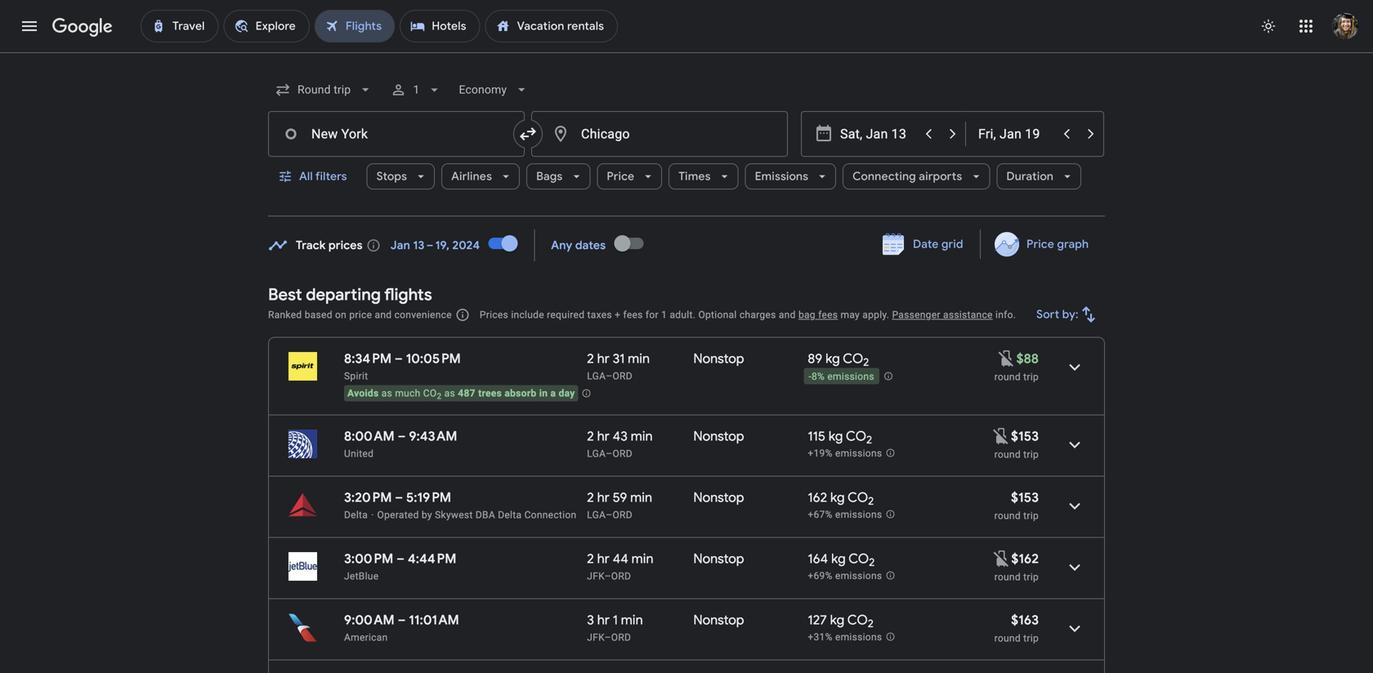 Task type: locate. For each thing, give the bounding box(es) containing it.
– down total duration 2 hr 43 min. element
[[606, 449, 613, 460]]

2 vertical spatial 1
[[613, 613, 618, 629]]

trip down 153 us dollars text box
[[1024, 449, 1039, 461]]

kg up +69% emissions
[[832, 551, 846, 568]]

2 trip from the top
[[1024, 449, 1039, 461]]

trip inside $163 round trip
[[1024, 633, 1039, 645]]

2 round from the top
[[995, 449, 1021, 461]]

153 US dollars text field
[[1012, 490, 1039, 507]]

hr for 43
[[598, 429, 610, 445]]

0 horizontal spatial 1
[[413, 83, 420, 97]]

0 horizontal spatial as
[[382, 388, 393, 399]]

1 horizontal spatial price
[[1027, 237, 1055, 252]]

8%
[[812, 371, 825, 383]]

+31%
[[808, 632, 833, 644]]

ord for 43
[[613, 449, 633, 460]]

3 nonstop flight. element from the top
[[694, 490, 745, 509]]

optional
[[699, 310, 737, 321]]

min inside 3 hr 1 min jfk – ord
[[621, 613, 643, 629]]

2 up -8% emissions
[[864, 356, 870, 370]]

1 horizontal spatial and
[[779, 310, 796, 321]]

+19% emissions
[[808, 448, 883, 460]]

2 jfk from the top
[[587, 633, 605, 644]]

1 vertical spatial $153
[[1012, 490, 1039, 507]]

hr left '59'
[[598, 490, 610, 507]]

1 inside 3 hr 1 min jfk – ord
[[613, 613, 618, 629]]

ord down '59'
[[613, 510, 633, 521]]

2 up +67% emissions
[[869, 495, 874, 509]]

min inside 2 hr 31 min lga – ord
[[628, 351, 650, 368]]

8:34 pm
[[344, 351, 392, 368]]

kg up +31% emissions on the bottom of page
[[831, 613, 845, 629]]

ord down total duration 3 hr 1 min. element
[[612, 633, 632, 644]]

price for price
[[607, 169, 635, 184]]

ord inside 2 hr 43 min lga – ord
[[613, 449, 633, 460]]

2 left 487
[[437, 392, 442, 401]]

2 lga from the top
[[587, 449, 606, 460]]

and left bag
[[779, 310, 796, 321]]

co up +67% emissions
[[848, 490, 869, 507]]

2 horizontal spatial 1
[[662, 310, 667, 321]]

2
[[587, 351, 594, 368], [864, 356, 870, 370], [437, 392, 442, 401], [587, 429, 594, 445], [867, 434, 873, 448], [587, 490, 594, 507], [869, 495, 874, 509], [587, 551, 594, 568], [870, 556, 875, 570], [868, 618, 874, 632]]

1 vertical spatial 1
[[662, 310, 667, 321]]

hr inside 2 hr 31 min lga – ord
[[598, 351, 610, 368]]

jfk inside 3 hr 1 min jfk – ord
[[587, 633, 605, 644]]

co up -8% emissions
[[843, 351, 864, 368]]

loading results progress bar
[[0, 52, 1374, 56]]

round down 153 us dollars text box
[[995, 449, 1021, 461]]

price left the graph
[[1027, 237, 1055, 252]]

hr inside 2 hr 43 min lga – ord
[[598, 429, 610, 445]]

127
[[808, 613, 827, 629]]

delta right dba
[[498, 510, 522, 521]]

swap origin and destination. image
[[518, 124, 538, 144]]

price right bags popup button
[[607, 169, 635, 184]]

None field
[[268, 75, 381, 105], [453, 75, 536, 105], [268, 75, 381, 105], [453, 75, 536, 105]]

trip down the 88 us dollars text box
[[1024, 372, 1039, 383]]

emissions down 127 kg co 2
[[836, 632, 883, 644]]

emissions for 127
[[836, 632, 883, 644]]

best departing flights main content
[[268, 224, 1106, 674]]

1 horizontal spatial as
[[445, 388, 456, 399]]

1 vertical spatial this price for this flight doesn't include overhead bin access. if you need a carry-on bag, use the bags filter to update prices. image
[[992, 427, 1012, 446]]

bags
[[537, 169, 563, 184]]

+67%
[[808, 510, 833, 521]]

ord down 31
[[613, 371, 633, 382]]

by:
[[1063, 307, 1080, 322]]

this price for this flight doesn't include overhead bin access. if you need a carry-on bag, use the bags filter to update prices. image
[[997, 349, 1017, 369], [992, 427, 1012, 446], [992, 549, 1012, 569]]

ord inside 3 hr 1 min jfk – ord
[[612, 633, 632, 644]]

2 fees from the left
[[819, 310, 838, 321]]

hr inside the 2 hr 44 min jfk – ord
[[598, 551, 610, 568]]

0 vertical spatial this price for this flight doesn't include overhead bin access. if you need a carry-on bag, use the bags filter to update prices. image
[[997, 349, 1017, 369]]

3 nonstop from the top
[[694, 490, 745, 507]]

5 nonstop from the top
[[694, 613, 745, 629]]

lga inside 2 hr 31 min lga – ord
[[587, 371, 606, 382]]

– down total duration 2 hr 59 min. element
[[606, 510, 613, 521]]

4 round from the top
[[995, 572, 1021, 584]]

trip down $163
[[1024, 633, 1039, 645]]

2 left 44
[[587, 551, 594, 568]]

1 round from the top
[[995, 372, 1021, 383]]

– inside 8:34 pm – 10:05 pm spirit
[[395, 351, 403, 368]]

trip down $162 text field
[[1024, 572, 1039, 584]]

duration button
[[997, 157, 1082, 196]]

None text field
[[268, 111, 525, 157], [532, 111, 788, 157], [268, 111, 525, 157], [532, 111, 788, 157]]

1 round trip from the top
[[995, 372, 1039, 383]]

round trip down 153 us dollars text box
[[995, 449, 1039, 461]]

co inside the 115 kg co 2
[[846, 429, 867, 445]]

min inside 2 hr 43 min lga – ord
[[631, 429, 653, 445]]

best
[[268, 285, 302, 305]]

co inside 164 kg co 2
[[849, 551, 870, 568]]

nonstop flight. element
[[694, 351, 745, 370], [694, 429, 745, 448], [694, 490, 745, 509], [694, 551, 745, 570], [694, 613, 745, 632]]

min for 3 hr 1 min
[[621, 613, 643, 629]]

emissions down the 115 kg co 2
[[836, 448, 883, 460]]

co up +31% emissions on the bottom of page
[[848, 613, 868, 629]]

hr left 43
[[598, 429, 610, 445]]

round inside the $153 round trip
[[995, 511, 1021, 522]]

0 vertical spatial jfk
[[587, 571, 605, 583]]

total duration 2 hr 43 min. element
[[587, 429, 694, 448]]

round trip down $162 text field
[[995, 572, 1039, 584]]

hr inside 2 hr 59 min lga – ord
[[598, 490, 610, 507]]

jfk down 3 at bottom
[[587, 633, 605, 644]]

1 nonstop flight. element from the top
[[694, 351, 745, 370]]

none search field containing all filters
[[268, 70, 1106, 217]]

on
[[335, 310, 347, 321]]

airlines
[[451, 169, 492, 184]]

2 vertical spatial lga
[[587, 510, 606, 521]]

1 jfk from the top
[[587, 571, 605, 583]]

round inside $163 round trip
[[995, 633, 1021, 645]]

0 vertical spatial round trip
[[995, 372, 1039, 383]]

round
[[995, 372, 1021, 383], [995, 449, 1021, 461], [995, 511, 1021, 522], [995, 572, 1021, 584], [995, 633, 1021, 645]]

127 kg co 2
[[808, 613, 874, 632]]

round trip down the 88 us dollars text box
[[995, 372, 1039, 383]]

ord inside 2 hr 31 min lga – ord
[[613, 371, 633, 382]]

avoids
[[348, 388, 379, 399]]

0 vertical spatial lga
[[587, 371, 606, 382]]

leaves john f. kennedy international airport at 9:00 am on saturday, january 13 and arrives at o'hare international airport at 11:01 am on saturday, january 13. element
[[344, 613, 460, 629]]

total duration 2 hr 59 min. element
[[587, 490, 694, 509]]

0 horizontal spatial fees
[[624, 310, 643, 321]]

operated by skywest dba delta connection
[[377, 510, 577, 521]]

united
[[344, 449, 374, 460]]

round down $163
[[995, 633, 1021, 645]]

lga inside 2 hr 43 min lga – ord
[[587, 449, 606, 460]]

+69%
[[808, 571, 833, 582]]

1 trip from the top
[[1024, 372, 1039, 383]]

$153 inside the $153 round trip
[[1012, 490, 1039, 507]]

– inside 2 hr 59 min lga – ord
[[606, 510, 613, 521]]

best departing flights
[[268, 285, 432, 305]]

all filters button
[[268, 157, 360, 196]]

flight details. leaves laguardia airport at 8:00 am on saturday, january 13 and arrives at o'hare international airport at 9:43 am on saturday, january 13. image
[[1056, 426, 1095, 465]]

0 vertical spatial 1
[[413, 83, 420, 97]]

hr left 44
[[598, 551, 610, 568]]

round for $88
[[995, 372, 1021, 383]]

min inside the 2 hr 44 min jfk – ord
[[632, 551, 654, 568]]

jan 13 – 19, 2024
[[391, 238, 480, 253]]

9:00 am – 11:01 am american
[[344, 613, 460, 644]]

hr
[[598, 351, 610, 368], [598, 429, 610, 445], [598, 490, 610, 507], [598, 551, 610, 568], [598, 613, 610, 629]]

162
[[808, 490, 828, 507]]

– down total duration 3 hr 1 min. element
[[605, 633, 612, 644]]

ord inside the 2 hr 44 min jfk – ord
[[612, 571, 632, 583]]

162 kg co 2
[[808, 490, 874, 509]]

11:01 am
[[409, 613, 460, 629]]

$153 left the flight details. leaves laguardia airport at 8:00 am on saturday, january 13 and arrives at o'hare international airport at 9:43 am on saturday, january 13. icon
[[1012, 429, 1039, 445]]

1 horizontal spatial fees
[[819, 310, 838, 321]]

price inside price graph button
[[1027, 237, 1055, 252]]

lga right connection
[[587, 510, 606, 521]]

162 US dollars text field
[[1012, 551, 1039, 568]]

2 round trip from the top
[[995, 449, 1039, 461]]

lga inside 2 hr 59 min lga – ord
[[587, 510, 606, 521]]

round for $162
[[995, 572, 1021, 584]]

min right 44
[[632, 551, 654, 568]]

0 vertical spatial $153
[[1012, 429, 1039, 445]]

min inside 2 hr 59 min lga – ord
[[631, 490, 653, 507]]

4:44 pm
[[408, 551, 457, 568]]

price button
[[597, 157, 663, 196]]

co right much
[[423, 388, 437, 399]]

min for 2 hr 43 min
[[631, 429, 653, 445]]

skywest
[[435, 510, 473, 521]]

0 horizontal spatial and
[[375, 310, 392, 321]]

emissions down 89 kg co 2 at right bottom
[[828, 371, 875, 383]]

avoids as much co 2 as 487 trees absorb in a day
[[348, 388, 575, 401]]

price inside price popup button
[[607, 169, 635, 184]]

date grid button
[[871, 230, 977, 259]]

5 hr from the top
[[598, 613, 610, 629]]

-
[[809, 371, 812, 383]]

nonstop for 2 hr 59 min
[[694, 490, 745, 507]]

5 nonstop flight. element from the top
[[694, 613, 745, 632]]

3 trip from the top
[[1024, 511, 1039, 522]]

– down total duration 2 hr 31 min. element
[[606, 371, 613, 382]]

0 horizontal spatial delta
[[344, 510, 368, 521]]

kg right '115'
[[829, 429, 844, 445]]

co for 162
[[848, 490, 869, 507]]

3 round trip from the top
[[995, 572, 1039, 584]]

price
[[607, 169, 635, 184], [1027, 237, 1055, 252]]

kg inside 127 kg co 2
[[831, 613, 845, 629]]

2 hr 59 min lga – ord
[[587, 490, 653, 521]]

as left 487
[[445, 388, 456, 399]]

may
[[841, 310, 860, 321]]

lga up avoids as much co2 as 487 trees absorb in a day. learn more about this calculation. icon
[[587, 371, 606, 382]]

1 delta from the left
[[344, 510, 368, 521]]

2 nonstop flight. element from the top
[[694, 429, 745, 448]]

8:00 am – 9:43 am united
[[344, 429, 458, 460]]

ord inside 2 hr 59 min lga – ord
[[613, 510, 633, 521]]

kg up +67% emissions
[[831, 490, 845, 507]]

co for 89
[[843, 351, 864, 368]]

– up operated
[[395, 490, 403, 507]]

kg inside the 115 kg co 2
[[829, 429, 844, 445]]

– inside 2 hr 43 min lga – ord
[[606, 449, 613, 460]]

hr left 31
[[598, 351, 610, 368]]

co for 127
[[848, 613, 868, 629]]

– inside 2 hr 31 min lga – ord
[[606, 371, 613, 382]]

airlines button
[[442, 157, 520, 196]]

fees right '+'
[[624, 310, 643, 321]]

2 left 43
[[587, 429, 594, 445]]

stops button
[[367, 157, 435, 196]]

co up +19% emissions
[[846, 429, 867, 445]]

Departure time: 3:20 PM. text field
[[344, 490, 392, 507]]

ord
[[613, 371, 633, 382], [613, 449, 633, 460], [613, 510, 633, 521], [612, 571, 632, 583], [612, 633, 632, 644]]

flight details. leaves laguardia airport at 3:20 pm on saturday, january 13 and arrives at o'hare international airport at 5:19 pm on saturday, january 13. image
[[1056, 487, 1095, 526]]

departing
[[306, 285, 381, 305]]

4 trip from the top
[[1024, 572, 1039, 584]]

kg inside 89 kg co 2
[[826, 351, 841, 368]]

delta down 3:20 pm "text box"
[[344, 510, 368, 521]]

2 nonstop from the top
[[694, 429, 745, 445]]

trip for $153
[[1024, 449, 1039, 461]]

emissions for 164
[[836, 571, 883, 582]]

as
[[382, 388, 393, 399], [445, 388, 456, 399]]

trip
[[1024, 372, 1039, 383], [1024, 449, 1039, 461], [1024, 511, 1039, 522], [1024, 572, 1039, 584], [1024, 633, 1039, 645]]

3 hr from the top
[[598, 490, 610, 507]]

+19%
[[808, 448, 833, 460]]

– right departure time: 8:34 pm. text box
[[395, 351, 403, 368]]

kg for 127
[[831, 613, 845, 629]]

fees right bag
[[819, 310, 838, 321]]

leaves laguardia airport at 8:34 pm on saturday, january 13 and arrives at o'hare international airport at 10:05 pm on saturday, january 13. element
[[344, 351, 461, 368]]

– left arrival time: 9:43 am. "text box"
[[398, 429, 406, 445]]

flight details. leaves john f. kennedy international airport at 9:00 am on saturday, january 13 and arrives at o'hare international airport at 11:01 am on saturday, january 13. image
[[1056, 610, 1095, 649]]

2 vertical spatial this price for this flight doesn't include overhead bin access. if you need a carry-on bag, use the bags filter to update prices. image
[[992, 549, 1012, 569]]

1 vertical spatial price
[[1027, 237, 1055, 252]]

co inside 162 kg co 2
[[848, 490, 869, 507]]

1 vertical spatial round trip
[[995, 449, 1039, 461]]

Departure text field
[[841, 112, 916, 156]]

$162
[[1012, 551, 1039, 568]]

as left much
[[382, 388, 393, 399]]

this price for this flight doesn't include overhead bin access. if you need a carry-on bag, use the bags filter to update prices. image for $88
[[997, 349, 1017, 369]]

emissions down 164 kg co 2
[[836, 571, 883, 582]]

jfk
[[587, 571, 605, 583], [587, 633, 605, 644]]

hr for 44
[[598, 551, 610, 568]]

None search field
[[268, 70, 1106, 217]]

ord down 43
[[613, 449, 633, 460]]

price
[[350, 310, 372, 321]]

1 vertical spatial jfk
[[587, 633, 605, 644]]

kg inside 162 kg co 2
[[831, 490, 845, 507]]

0 horizontal spatial price
[[607, 169, 635, 184]]

leaves laguardia airport at 3:20 pm on saturday, january 13 and arrives at o'hare international airport at 5:19 pm on saturday, january 13. element
[[344, 490, 452, 507]]

1 vertical spatial lga
[[587, 449, 606, 460]]

1 lga from the top
[[587, 371, 606, 382]]

4 nonstop from the top
[[694, 551, 745, 568]]

total duration 3 hr 1 min. element
[[587, 613, 694, 632]]

co inside 89 kg co 2
[[843, 351, 864, 368]]

2 left 31
[[587, 351, 594, 368]]

lga down total duration 2 hr 43 min. element
[[587, 449, 606, 460]]

kg right 89
[[826, 351, 841, 368]]

nonstop for 2 hr 43 min
[[694, 429, 745, 445]]

trip for $162
[[1024, 572, 1039, 584]]

min right 43
[[631, 429, 653, 445]]

2 inside 162 kg co 2
[[869, 495, 874, 509]]

0 vertical spatial price
[[607, 169, 635, 184]]

– down total duration 2 hr 44 min. element
[[605, 571, 612, 583]]

2 up +69% emissions
[[870, 556, 875, 570]]

nonstop
[[694, 351, 745, 368], [694, 429, 745, 445], [694, 490, 745, 507], [694, 551, 745, 568], [694, 613, 745, 629]]

fees
[[624, 310, 643, 321], [819, 310, 838, 321]]

2 $153 from the top
[[1012, 490, 1039, 507]]

2 inside the 2 hr 44 min jfk – ord
[[587, 551, 594, 568]]

2 up +19% emissions
[[867, 434, 873, 448]]

$153 left flight details. leaves laguardia airport at 3:20 pm on saturday, january 13 and arrives at o'hare international airport at 5:19 pm on saturday, january 13. icon
[[1012, 490, 1039, 507]]

any dates
[[551, 238, 606, 253]]

1 nonstop from the top
[[694, 351, 745, 368]]

kg inside 164 kg co 2
[[832, 551, 846, 568]]

115 kg co 2
[[808, 429, 873, 448]]

connecting airports button
[[843, 157, 991, 196]]

hr right 3 at bottom
[[598, 613, 610, 629]]

– left the 4:44 pm
[[397, 551, 405, 568]]

2 delta from the left
[[498, 510, 522, 521]]

hr inside 3 hr 1 min jfk – ord
[[598, 613, 610, 629]]

ord for 1
[[612, 633, 632, 644]]

taxes
[[588, 310, 612, 321]]

co for 164
[[849, 551, 870, 568]]

2 up +31% emissions on the bottom of page
[[868, 618, 874, 632]]

and right price at the left top
[[375, 310, 392, 321]]

-8% emissions
[[809, 371, 875, 383]]

1 horizontal spatial 1
[[613, 613, 618, 629]]

2 vertical spatial round trip
[[995, 572, 1039, 584]]

nonstop for 3 hr 1 min
[[694, 613, 745, 629]]

5 trip from the top
[[1024, 633, 1039, 645]]

lga for 2 hr 43 min
[[587, 449, 606, 460]]

flight details. leaves john f. kennedy international airport at 3:00 pm on saturday, january 13 and arrives at o'hare international airport at 4:44 pm on saturday, january 13. image
[[1056, 548, 1095, 588]]

emissions down 162 kg co 2
[[836, 510, 883, 521]]

lga
[[587, 371, 606, 382], [587, 449, 606, 460], [587, 510, 606, 521]]

round down the 88 us dollars text box
[[995, 372, 1021, 383]]

co inside 127 kg co 2
[[848, 613, 868, 629]]

jfk up 3 at bottom
[[587, 571, 605, 583]]

jfk for 3
[[587, 633, 605, 644]]

min right 3 at bottom
[[621, 613, 643, 629]]

5 round from the top
[[995, 633, 1021, 645]]

ranked based on price and convenience
[[268, 310, 452, 321]]

1 $153 from the top
[[1012, 429, 1039, 445]]

Return text field
[[979, 112, 1054, 156]]

$153 for $153 round trip
[[1012, 490, 1039, 507]]

jfk inside the 2 hr 44 min jfk – ord
[[587, 571, 605, 583]]

track prices
[[296, 238, 363, 253]]

co up +69% emissions
[[849, 551, 870, 568]]

89 kg co 2
[[808, 351, 870, 370]]

stops
[[377, 169, 407, 184]]

4 hr from the top
[[598, 551, 610, 568]]

round down $162 text field
[[995, 572, 1021, 584]]

+
[[615, 310, 621, 321]]

min for 2 hr 31 min
[[628, 351, 650, 368]]

min right '59'
[[631, 490, 653, 507]]

round down $153 text box
[[995, 511, 1021, 522]]

spirit
[[344, 371, 368, 382]]

1 hr from the top
[[598, 351, 610, 368]]

3 lga from the top
[[587, 510, 606, 521]]

2 left '59'
[[587, 490, 594, 507]]

ord down 44
[[612, 571, 632, 583]]

– inside 3 hr 1 min jfk – ord
[[605, 633, 612, 644]]

Departure time: 3:00 PM. text field
[[344, 551, 394, 568]]

jfk for 2
[[587, 571, 605, 583]]

1 horizontal spatial delta
[[498, 510, 522, 521]]

– left 11:01 am
[[398, 613, 406, 629]]

2 hr from the top
[[598, 429, 610, 445]]

trip down $153 text box
[[1024, 511, 1039, 522]]

ord for 59
[[613, 510, 633, 521]]

4 nonstop flight. element from the top
[[694, 551, 745, 570]]

3 round from the top
[[995, 511, 1021, 522]]

min right 31
[[628, 351, 650, 368]]

emissions
[[828, 371, 875, 383], [836, 448, 883, 460], [836, 510, 883, 521], [836, 571, 883, 582], [836, 632, 883, 644]]

kg for 115
[[829, 429, 844, 445]]

date
[[914, 237, 939, 252]]



Task type: describe. For each thing, give the bounding box(es) containing it.
round trip for $153
[[995, 449, 1039, 461]]

43
[[613, 429, 628, 445]]

sort
[[1037, 307, 1060, 322]]

$163 round trip
[[995, 613, 1039, 645]]

kg for 164
[[832, 551, 846, 568]]

+67% emissions
[[808, 510, 883, 521]]

1 inside popup button
[[413, 83, 420, 97]]

3:00 pm – 4:44 pm jetblue
[[344, 551, 457, 583]]

trip inside the $153 round trip
[[1024, 511, 1039, 522]]

nonstop for 2 hr 31 min
[[694, 351, 745, 368]]

leaves john f. kennedy international airport at 3:00 pm on saturday, january 13 and arrives at o'hare international airport at 4:44 pm on saturday, january 13. element
[[344, 551, 457, 568]]

include
[[511, 310, 545, 321]]

2 inside the 115 kg co 2
[[867, 434, 873, 448]]

times button
[[669, 157, 739, 196]]

passenger
[[893, 310, 941, 321]]

$88
[[1017, 351, 1039, 368]]

emissions for 162
[[836, 510, 883, 521]]

duration
[[1007, 169, 1054, 184]]

prices include required taxes + fees for 1 adult. optional charges and bag fees may apply. passenger assistance
[[480, 310, 993, 321]]

adult.
[[670, 310, 696, 321]]

assistance
[[944, 310, 993, 321]]

2 inside 2 hr 43 min lga – ord
[[587, 429, 594, 445]]

this price for this flight doesn't include overhead bin access. if you need a carry-on bag, use the bags filter to update prices. image for $153
[[992, 427, 1012, 446]]

Arrival time: 11:01 AM. text field
[[409, 613, 460, 629]]

times
[[679, 169, 711, 184]]

trip for $88
[[1024, 372, 1039, 383]]

2 inside 2 hr 31 min lga – ord
[[587, 351, 594, 368]]

163 US dollars text field
[[1012, 613, 1039, 629]]

flight details. leaves laguardia airport at 8:34 pm on saturday, january 13 and arrives at o'hare international airport at 10:05 pm on saturday, january 13. image
[[1056, 348, 1095, 387]]

nonstop flight. element for 3 hr 1 min
[[694, 613, 745, 632]]

– inside the 2 hr 44 min jfk – ord
[[605, 571, 612, 583]]

airports
[[919, 169, 963, 184]]

all
[[299, 169, 313, 184]]

dates
[[576, 238, 606, 253]]

main menu image
[[20, 16, 39, 36]]

1 fees from the left
[[624, 310, 643, 321]]

1 as from the left
[[382, 388, 393, 399]]

2 inside avoids as much co 2 as 487 trees absorb in a day
[[437, 392, 442, 401]]

89
[[808, 351, 823, 368]]

2024
[[453, 238, 480, 253]]

Departure time: 8:34 PM. text field
[[344, 351, 392, 368]]

in
[[540, 388, 548, 399]]

change appearance image
[[1250, 7, 1289, 46]]

Arrival time: 5:19 PM. text field
[[406, 490, 452, 507]]

this price for this flight doesn't include overhead bin access. if you need a carry-on bag, use the bags filter to update prices. image for $162
[[992, 549, 1012, 569]]

co for 115
[[846, 429, 867, 445]]

for
[[646, 310, 659, 321]]

kg for 89
[[826, 351, 841, 368]]

total duration 2 hr 44 min. element
[[587, 551, 694, 570]]

nonstop flight. element for 2 hr 44 min
[[694, 551, 745, 570]]

emissions
[[755, 169, 809, 184]]

avoids as much co2 as 487 trees absorb in a day. learn more about this calculation. image
[[582, 389, 592, 399]]

5:19 pm
[[406, 490, 452, 507]]

day
[[559, 388, 575, 399]]

by
[[422, 510, 433, 521]]

ord for 31
[[613, 371, 633, 382]]

filters
[[316, 169, 347, 184]]

1 button
[[384, 70, 449, 110]]

2 and from the left
[[779, 310, 796, 321]]

+69% emissions
[[808, 571, 883, 582]]

nonstop for 2 hr 44 min
[[694, 551, 745, 568]]

lga for 2 hr 31 min
[[587, 371, 606, 382]]

1 and from the left
[[375, 310, 392, 321]]

kg for 162
[[831, 490, 845, 507]]

grid
[[942, 237, 964, 252]]

flights
[[385, 285, 432, 305]]

487
[[458, 388, 476, 399]]

required
[[547, 310, 585, 321]]

3:20 pm
[[344, 490, 392, 507]]

8:00 am
[[344, 429, 395, 445]]

co inside avoids as much co 2 as 487 trees absorb in a day
[[423, 388, 437, 399]]

3:20 pm – 5:19 pm
[[344, 490, 452, 507]]

find the best price region
[[268, 224, 1106, 272]]

– inside 8:00 am – 9:43 am united
[[398, 429, 406, 445]]

any
[[551, 238, 573, 253]]

dba
[[476, 510, 496, 521]]

9:43 am
[[409, 429, 458, 445]]

Departure time: 8:00 AM. text field
[[344, 429, 395, 445]]

3:00 pm
[[344, 551, 394, 568]]

$163
[[1012, 613, 1039, 629]]

round for $153
[[995, 449, 1021, 461]]

a
[[551, 388, 556, 399]]

passenger assistance button
[[893, 310, 993, 321]]

charges
[[740, 310, 777, 321]]

2 hr 31 min lga – ord
[[587, 351, 650, 382]]

ord for 44
[[612, 571, 632, 583]]

all filters
[[299, 169, 347, 184]]

connecting
[[853, 169, 917, 184]]

date grid
[[914, 237, 964, 252]]

2 inside 2 hr 59 min lga – ord
[[587, 490, 594, 507]]

+31% emissions
[[808, 632, 883, 644]]

Arrival time: 9:43 AM. text field
[[409, 429, 458, 445]]

– inside 3:00 pm – 4:44 pm jetblue
[[397, 551, 405, 568]]

absorb
[[505, 388, 537, 399]]

emissions for 115
[[836, 448, 883, 460]]

31
[[613, 351, 625, 368]]

Arrival time: 10:05 PM. text field
[[406, 351, 461, 368]]

13 – 19,
[[413, 238, 450, 253]]

connecting airports
[[853, 169, 963, 184]]

prices
[[329, 238, 363, 253]]

total duration 2 hr 31 min. element
[[587, 351, 694, 370]]

sort by:
[[1037, 307, 1080, 322]]

nonstop flight. element for 2 hr 43 min
[[694, 429, 745, 448]]

lga for 2 hr 59 min
[[587, 510, 606, 521]]

nonstop flight. element for 2 hr 59 min
[[694, 490, 745, 509]]

hr for 1
[[598, 613, 610, 629]]

8:34 pm – 10:05 pm spirit
[[344, 351, 461, 382]]

$153 for $153
[[1012, 429, 1039, 445]]

– inside 9:00 am – 11:01 am american
[[398, 613, 406, 629]]

jetblue
[[344, 571, 379, 583]]

Arrival time: 4:44 PM. text field
[[408, 551, 457, 568]]

price for price graph
[[1027, 237, 1055, 252]]

price graph
[[1027, 237, 1089, 252]]

2 inside 127 kg co 2
[[868, 618, 874, 632]]

min for 2 hr 44 min
[[632, 551, 654, 568]]

hr for 31
[[598, 351, 610, 368]]

learn more about ranking image
[[455, 308, 470, 323]]

3 hr 1 min jfk – ord
[[587, 613, 643, 644]]

track
[[296, 238, 326, 253]]

graph
[[1058, 237, 1089, 252]]

10:05 pm
[[406, 351, 461, 368]]

leaves laguardia airport at 8:00 am on saturday, january 13 and arrives at o'hare international airport at 9:43 am on saturday, january 13. element
[[344, 429, 458, 445]]

hr for 59
[[598, 490, 610, 507]]

2 inside 164 kg co 2
[[870, 556, 875, 570]]

ranked
[[268, 310, 302, 321]]

2 inside 89 kg co 2
[[864, 356, 870, 370]]

nonstop flight. element for 2 hr 31 min
[[694, 351, 745, 370]]

american
[[344, 633, 388, 644]]

trees
[[478, 388, 502, 399]]

sort by: button
[[1031, 295, 1106, 334]]

2 hr 44 min jfk – ord
[[587, 551, 654, 583]]

$153 round trip
[[995, 490, 1039, 522]]

round trip for $88
[[995, 372, 1039, 383]]

learn more about tracked prices image
[[366, 238, 381, 253]]

emissions button
[[746, 157, 837, 196]]

2 as from the left
[[445, 388, 456, 399]]

88 US dollars text field
[[1017, 351, 1039, 368]]

9:00 am
[[344, 613, 395, 629]]

2 hr 43 min lga – ord
[[587, 429, 653, 460]]

59
[[613, 490, 628, 507]]

44
[[613, 551, 629, 568]]

Departure time: 9:00 AM. text field
[[344, 613, 395, 629]]

min for 2 hr 59 min
[[631, 490, 653, 507]]

round trip for $162
[[995, 572, 1039, 584]]

3
[[587, 613, 595, 629]]

153 US dollars text field
[[1012, 429, 1039, 445]]



Task type: vqa. For each thing, say whether or not it's contained in the screenshot.

no



